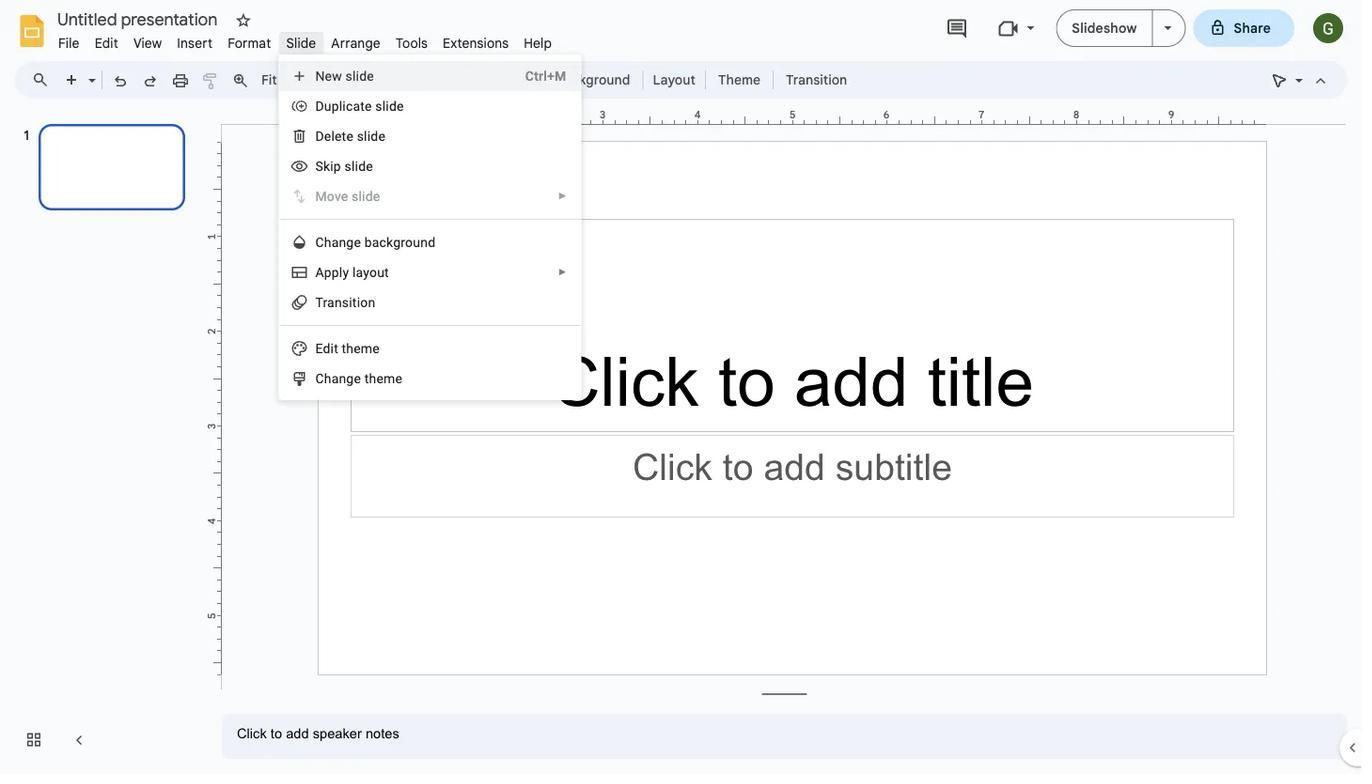 Task type: describe. For each thing, give the bounding box(es) containing it.
insert
[[177, 35, 213, 51]]

menu containing n
[[279, 0, 582, 700]]

layout
[[353, 265, 389, 280]]

main toolbar
[[55, 66, 857, 94]]

edit for edit the m e
[[315, 341, 338, 356]]

2 horizontal spatial e
[[373, 341, 380, 356]]

apply layout a element
[[315, 265, 395, 280]]

menu bar banner
[[0, 0, 1363, 775]]

insert menu item
[[170, 32, 220, 54]]

new slide n element
[[315, 68, 380, 84]]

tools menu item
[[388, 32, 435, 54]]

n ew slide
[[315, 68, 374, 84]]

d uplicate slide
[[315, 98, 404, 114]]

change for change b ackground
[[315, 235, 361, 250]]

skip slide s element
[[315, 158, 379, 174]]

theme
[[718, 71, 761, 88]]

Menus field
[[24, 67, 65, 93]]

lete
[[331, 128, 354, 144]]

new slide with layout image
[[84, 68, 96, 74]]

layout button
[[647, 66, 701, 94]]

v
[[335, 189, 341, 204]]

► for a pply layout
[[558, 267, 567, 278]]

d for uplicate
[[315, 98, 324, 114]]

e inside menu item
[[341, 189, 348, 204]]

slide menu item
[[279, 32, 324, 54]]

start slideshow (⌘+enter) image
[[1165, 26, 1172, 30]]

ackground
[[372, 235, 436, 250]]

change background b element
[[315, 235, 441, 250]]

mo v e slide
[[315, 189, 380, 204]]

application containing slideshow
[[0, 0, 1363, 775]]

move slide v element
[[315, 189, 386, 204]]

the
[[342, 341, 361, 356]]

arrange
[[331, 35, 381, 51]]

slide right v
[[352, 189, 380, 204]]

s kip slide
[[315, 158, 373, 174]]

theme button
[[710, 66, 769, 94]]

mo
[[315, 189, 335, 204]]

ansition
[[327, 295, 376, 310]]

a
[[315, 265, 324, 280]]

help
[[524, 35, 552, 51]]

help menu item
[[516, 32, 560, 54]]

kip
[[323, 158, 341, 174]]

extensions
[[443, 35, 509, 51]]

mode and view toolbar
[[1265, 61, 1336, 99]]

slide for n ew slide
[[346, 68, 374, 84]]



Task type: locate. For each thing, give the bounding box(es) containing it.
application
[[0, 0, 1363, 775]]

heme
[[369, 371, 403, 386]]

slide right kip
[[345, 158, 373, 174]]

Zoom text field
[[259, 67, 311, 93]]

1 change from the top
[[315, 235, 361, 250]]

ew
[[325, 68, 342, 84]]

navigation
[[0, 106, 207, 775]]

s
[[315, 158, 323, 174]]

arrange menu item
[[324, 32, 388, 54]]

slide
[[346, 68, 374, 84], [376, 98, 404, 114], [357, 128, 386, 144], [345, 158, 373, 174], [352, 189, 380, 204]]

transition button
[[778, 66, 856, 94]]

0 vertical spatial e
[[324, 128, 331, 144]]

r
[[323, 295, 327, 310]]

2 change from the top
[[315, 371, 361, 386]]

1 vertical spatial ►
[[558, 267, 567, 278]]

slide
[[286, 35, 316, 51]]

Rename text field
[[51, 8, 229, 30]]

menu bar containing file
[[51, 24, 560, 55]]

Zoom field
[[256, 67, 330, 94]]

e right mo
[[341, 189, 348, 204]]

slide for d uplicate slide
[[376, 98, 404, 114]]

►
[[558, 191, 567, 202], [558, 267, 567, 278]]

1 horizontal spatial edit
[[315, 341, 338, 356]]

2 vertical spatial e
[[373, 341, 380, 356]]

0 vertical spatial ►
[[558, 191, 567, 202]]

t
[[365, 371, 369, 386]]

e up kip
[[324, 128, 331, 144]]

0 vertical spatial edit
[[95, 35, 118, 51]]

t r ansition
[[315, 295, 376, 310]]

1 vertical spatial change
[[315, 371, 361, 386]]

t
[[315, 295, 323, 310]]

share button
[[1194, 9, 1295, 47]]

m
[[361, 341, 373, 356]]

n
[[315, 68, 325, 84]]

Star checkbox
[[230, 8, 257, 34]]

d for e
[[315, 128, 324, 144]]

slide right lete
[[357, 128, 386, 144]]

slideshow
[[1072, 20, 1137, 36]]

background
[[556, 71, 630, 88]]

0 horizontal spatial e
[[324, 128, 331, 144]]

b
[[365, 235, 372, 250]]

slide right ew
[[346, 68, 374, 84]]

format menu item
[[220, 32, 279, 54]]

change left t
[[315, 371, 361, 386]]

change for change t heme
[[315, 371, 361, 386]]

change
[[315, 235, 361, 250], [315, 371, 361, 386]]

menu bar
[[51, 24, 560, 55]]

menu item
[[280, 0, 581, 700]]

change theme t element
[[315, 371, 408, 386]]

transition
[[786, 71, 847, 88]]

1 ► from the top
[[558, 191, 567, 202]]

2 ► from the top
[[558, 267, 567, 278]]

layout
[[653, 71, 696, 88]]

share
[[1234, 20, 1271, 36]]

edit the m e
[[315, 341, 380, 356]]

edit inside menu item
[[95, 35, 118, 51]]

duplicate slide d element
[[315, 98, 410, 114]]

edit left the
[[315, 341, 338, 356]]

edit
[[95, 35, 118, 51], [315, 341, 338, 356]]

1 vertical spatial d
[[315, 128, 324, 144]]

2 d from the top
[[315, 128, 324, 144]]

0 vertical spatial d
[[315, 98, 324, 114]]

menu
[[279, 0, 582, 700]]

ctrl+m
[[526, 68, 566, 84]]

1 d from the top
[[315, 98, 324, 114]]

file menu item
[[51, 32, 87, 54]]

1 vertical spatial edit
[[315, 341, 338, 356]]

d
[[315, 98, 324, 114], [315, 128, 324, 144]]

edit theme m element
[[315, 341, 386, 356]]

background button
[[547, 66, 639, 94]]

tools
[[396, 35, 428, 51]]

change b ackground
[[315, 235, 436, 250]]

d left lete
[[315, 128, 324, 144]]

slide right uplicate
[[376, 98, 404, 114]]

edit inside menu
[[315, 341, 338, 356]]

transition r element
[[315, 295, 381, 310]]

view menu item
[[126, 32, 170, 54]]

0 vertical spatial change
[[315, 235, 361, 250]]

1 vertical spatial e
[[341, 189, 348, 204]]

change left b
[[315, 235, 361, 250]]

pply
[[324, 265, 349, 280]]

d down n
[[315, 98, 324, 114]]

d e lete slide
[[315, 128, 386, 144]]

delete slide e element
[[315, 128, 391, 144]]

edit menu item
[[87, 32, 126, 54]]

a pply layout
[[315, 265, 389, 280]]

change t heme
[[315, 371, 403, 386]]

0 horizontal spatial edit
[[95, 35, 118, 51]]

e
[[324, 128, 331, 144], [341, 189, 348, 204], [373, 341, 380, 356]]

view
[[133, 35, 162, 51]]

uplicate
[[324, 98, 372, 114]]

extensions menu item
[[435, 32, 516, 54]]

► for e slide
[[558, 191, 567, 202]]

live pointer settings image
[[1291, 68, 1303, 74]]

navigation inside application
[[0, 106, 207, 775]]

format
[[228, 35, 271, 51]]

slide for s kip slide
[[345, 158, 373, 174]]

slideshow button
[[1056, 9, 1153, 47]]

edit up new slide with layout image at the left
[[95, 35, 118, 51]]

menu item containing mo
[[280, 0, 581, 700]]

1 horizontal spatial e
[[341, 189, 348, 204]]

menu bar inside menu bar banner
[[51, 24, 560, 55]]

ctrl+m element
[[503, 67, 566, 86]]

e right the
[[373, 341, 380, 356]]

edit for edit
[[95, 35, 118, 51]]

file
[[58, 35, 80, 51]]



Task type: vqa. For each thing, say whether or not it's contained in the screenshot.


